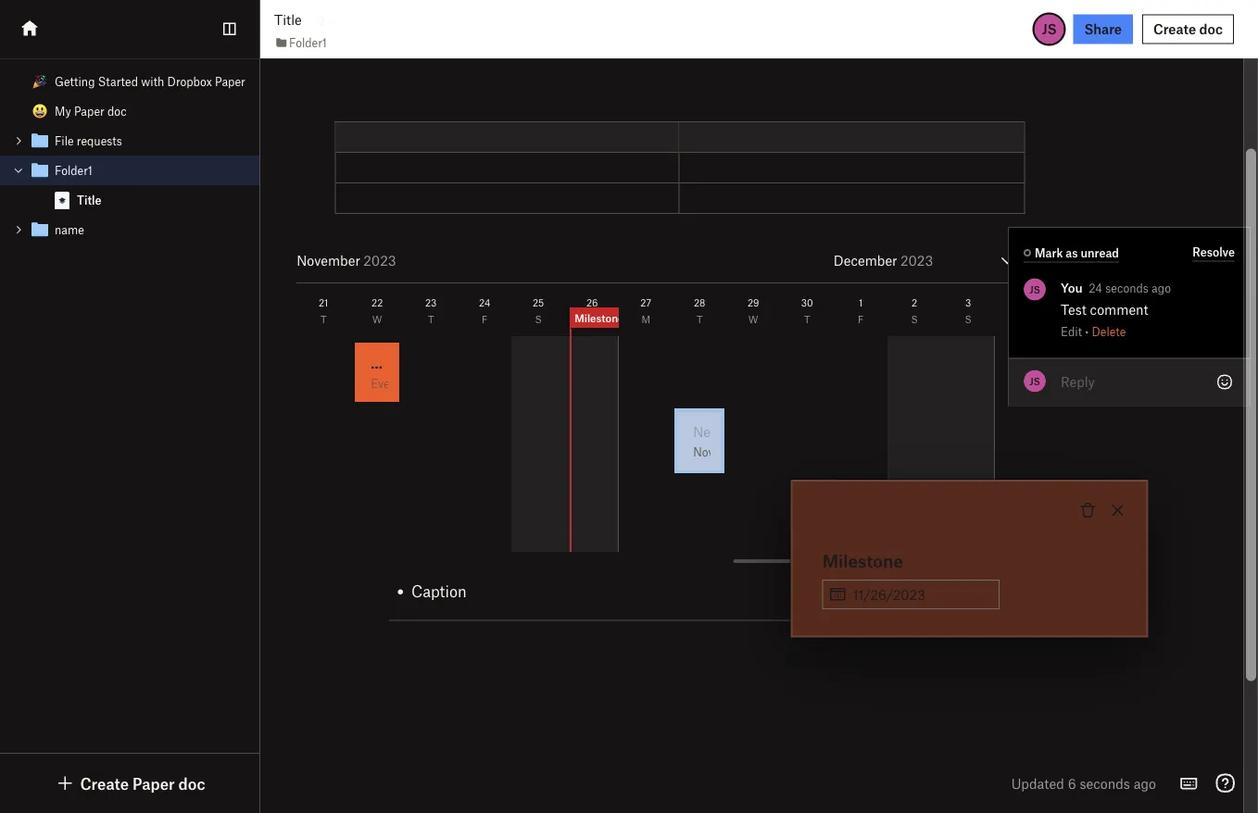Task type: describe. For each thing, give the bounding box(es) containing it.
file requests
[[55, 134, 122, 148]]

getting
[[55, 75, 95, 88]]

2023 for october 2023
[[350, 252, 383, 268]]

create paper doc
[[80, 774, 205, 793]]

close folder image
[[12, 164, 25, 177]]

grinning face with big eyes image
[[32, 104, 47, 119]]

september
[[297, 252, 366, 268]]

1 vertical spatial seconds
[[1080, 775, 1130, 792]]

expand folder image
[[12, 223, 25, 236]]

name
[[55, 223, 84, 237]]

24 seconds ago link
[[1089, 281, 1171, 295]]

t for 23 t
[[428, 314, 434, 325]]

1 vertical spatial ago
[[1134, 775, 1156, 792]]

1 vertical spatial js
[[1030, 284, 1040, 295]]

resolve button
[[1193, 243, 1235, 262]]

doc for create paper doc
[[178, 774, 205, 793]]

1 vertical spatial title link
[[0, 185, 259, 215]]

Comment Entry text field
[[1061, 373, 1239, 391]]

mark
[[1035, 246, 1063, 260]]

file requests link
[[0, 126, 259, 156]]

test
[[1061, 302, 1087, 318]]

1
[[859, 297, 863, 309]]

my
[[55, 104, 71, 118]]

template content image for name
[[29, 219, 51, 241]]

f for 24 f
[[482, 314, 488, 325]]

29 w
[[748, 297, 760, 325]]

1 vertical spatial folder1 link
[[0, 156, 259, 185]]

share button
[[1073, 14, 1133, 44]]

edit
[[1061, 324, 1082, 338]]

26
[[587, 297, 598, 309]]

share
[[1085, 21, 1122, 37]]

with
[[141, 75, 164, 88]]

1 horizontal spatial title
[[274, 12, 302, 28]]

list item containing folder1
[[0, 156, 259, 215]]

2023 for december 2023
[[901, 252, 934, 268]]

delete button
[[1092, 324, 1126, 338]]

2023 for september 2023
[[369, 252, 401, 268]]

item
[[725, 423, 753, 440]]

caption
[[411, 581, 467, 600]]

0 horizontal spatial 28
[[694, 297, 706, 309]]

nov
[[694, 445, 714, 459]]

21
[[319, 297, 329, 309]]

updated 6 seconds ago
[[1011, 775, 1156, 792]]

w for 22 w
[[373, 314, 383, 325]]

october 2023
[[297, 252, 383, 268]]

1 horizontal spatial folder1 link
[[274, 33, 327, 52]]

started
[[98, 75, 138, 88]]

2 s
[[912, 297, 918, 325]]

1 f
[[858, 297, 864, 325]]

s for 3 s
[[966, 314, 972, 325]]

dropbox
[[167, 75, 212, 88]]

0 vertical spatial milestone
[[575, 311, 624, 324]]

paper inside getting started with dropbox paper link
[[215, 75, 245, 88]]

create for create doc
[[1153, 21, 1196, 37]]

create paper doc button
[[54, 773, 205, 795]]

my paper doc link
[[0, 96, 259, 126]]

party popper image
[[32, 74, 47, 89]]

mark as unread button
[[1024, 244, 1119, 263]]

mark as unread
[[1035, 246, 1119, 260]]

3 s
[[966, 297, 972, 325]]

comment entry image
[[1061, 373, 1239, 391]]

requests
[[77, 134, 122, 148]]

t for 5 t
[[1073, 314, 1079, 325]]

resolve
[[1193, 245, 1235, 259]]

paper for create paper doc
[[133, 774, 175, 793]]

december 2023
[[834, 252, 934, 268]]

expand folder image
[[12, 134, 25, 147]]

create doc button
[[1142, 14, 1234, 44]]

5
[[1073, 297, 1079, 309]]

title inside / contents list
[[77, 193, 101, 207]]

4
[[1020, 297, 1025, 309]]

/ contents list
[[0, 67, 259, 245]]

f for 1 f
[[858, 314, 864, 325]]

21 t
[[319, 297, 329, 325]]

0 vertical spatial ago
[[1152, 281, 1171, 295]]

28 inside new item nov 28
[[717, 445, 731, 459]]

updated
[[1011, 775, 1064, 792]]

23 t
[[426, 297, 437, 325]]



Task type: locate. For each thing, give the bounding box(es) containing it.
doc
[[1199, 21, 1223, 37], [107, 104, 127, 118], [178, 774, 205, 793]]

t inside 21 t
[[321, 314, 327, 325]]

1 vertical spatial paper
[[74, 104, 104, 118]]

1 t from the left
[[321, 314, 327, 325]]

2
[[912, 297, 918, 309]]

2023 for november 2023
[[364, 252, 396, 268]]

template content image inside title link
[[51, 189, 73, 211]]

doc inside popup button
[[1199, 21, 1223, 37]]

0 vertical spatial title link
[[274, 9, 302, 30]]

27
[[641, 297, 652, 309]]

0 horizontal spatial create
[[80, 774, 129, 793]]

None text field
[[853, 581, 999, 609]]

0 vertical spatial template content image
[[29, 159, 51, 182]]

t down 21
[[321, 314, 327, 325]]

list item
[[0, 156, 259, 215]]

0 horizontal spatial title link
[[0, 185, 259, 215]]

2 t from the left
[[428, 314, 434, 325]]

1 horizontal spatial 24
[[1089, 281, 1102, 295]]

28 right 27
[[694, 297, 706, 309]]

1 horizontal spatial create
[[1153, 21, 1196, 37]]

template content image right close folder image
[[29, 159, 51, 182]]

ago
[[1152, 281, 1171, 295], [1134, 775, 1156, 792]]

3
[[966, 297, 972, 309]]

create right dig image
[[80, 774, 129, 793]]

0 horizontal spatial 6
[[1068, 775, 1076, 792]]

0 horizontal spatial 24
[[480, 297, 491, 309]]

f
[[482, 314, 488, 325], [858, 314, 864, 325]]

title link
[[274, 9, 302, 30], [0, 185, 259, 215]]

you
[[1061, 280, 1083, 295]]

getting started with dropbox paper link
[[0, 67, 259, 96]]

today
[[1094, 251, 1132, 267]]

w for 6 w
[[1125, 314, 1135, 325]]

t for 28 t
[[697, 314, 703, 325]]

24 f
[[480, 297, 491, 325]]

2 f from the left
[[858, 314, 864, 325]]

seconds
[[1105, 281, 1149, 295], [1080, 775, 1130, 792]]

file
[[55, 134, 74, 148]]

0 horizontal spatial folder1 link
[[0, 156, 259, 185]]

paper right my
[[74, 104, 104, 118]]

1 horizontal spatial 28
[[717, 445, 731, 459]]

folder1 for the right folder1 link
[[289, 35, 327, 49]]

0 horizontal spatial paper
[[74, 104, 104, 118]]

t down '30' at the right of the page
[[805, 314, 811, 325]]

1 horizontal spatial doc
[[178, 774, 205, 793]]

name link
[[0, 215, 259, 245]]

2 horizontal spatial title
[[389, 17, 470, 64]]

2 s from the left
[[589, 314, 596, 325]]

paper inside create paper doc popup button
[[133, 774, 175, 793]]

s down 25
[[536, 314, 542, 325]]

create inside popup button
[[1153, 21, 1196, 37]]

create right share
[[1153, 21, 1196, 37]]

folder1
[[289, 35, 327, 49], [55, 164, 93, 177]]

s down 26
[[589, 314, 596, 325]]

s inside 26 s
[[589, 314, 596, 325]]

create doc
[[1153, 21, 1223, 37]]

t inside 28 t
[[697, 314, 703, 325]]

27 m
[[641, 297, 652, 325]]

folder1 inside / contents list
[[55, 164, 93, 177]]

js
[[1042, 21, 1057, 37], [1030, 284, 1040, 295], [1030, 375, 1040, 387]]

1 vertical spatial template content image
[[51, 189, 73, 211]]

1 2023 from the left
[[350, 252, 383, 268]]

6
[[1127, 297, 1133, 309], [1068, 775, 1076, 792]]

0 horizontal spatial doc
[[107, 104, 127, 118]]

s for 26 s
[[589, 314, 596, 325]]

24 seconds ago
[[1089, 281, 1171, 295]]

30
[[802, 297, 814, 309]]

js inside button
[[1042, 21, 1057, 37]]

28 t
[[694, 297, 706, 325]]

24 left 25
[[480, 297, 491, 309]]

m
[[642, 314, 651, 325]]

my paper doc
[[55, 104, 127, 118]]

2 w from the left
[[749, 314, 759, 325]]

4 t from the left
[[805, 314, 811, 325]]

4 2023 from the left
[[901, 252, 934, 268]]

template content image
[[29, 130, 51, 152]]

2 vertical spatial doc
[[178, 774, 205, 793]]

folder1 link
[[274, 33, 327, 52], [0, 156, 259, 185]]

seconds right updated on the right bottom of page
[[1080, 775, 1130, 792]]

t for 30 t
[[805, 314, 811, 325]]

folder1 for bottom folder1 link
[[55, 164, 93, 177]]

getting started with dropbox paper
[[55, 75, 245, 88]]

doc inside / contents list
[[107, 104, 127, 118]]

0 vertical spatial folder1
[[289, 35, 327, 49]]

september 2023
[[297, 252, 401, 268]]

w
[[373, 314, 383, 325], [749, 314, 759, 325], [1125, 314, 1135, 325]]

s down 2
[[912, 314, 918, 325]]

28
[[694, 297, 706, 309], [717, 445, 731, 459]]

2 vertical spatial js
[[1030, 375, 1040, 387]]

dig image
[[54, 773, 76, 795]]

f left 25 s on the top
[[482, 314, 488, 325]]

6 inside 6 w
[[1127, 297, 1133, 309]]

1 horizontal spatial paper
[[133, 774, 175, 793]]

t for 21 t
[[321, 314, 327, 325]]

1 horizontal spatial 6
[[1127, 297, 1133, 309]]

new item nov 28
[[694, 423, 753, 459]]

1 vertical spatial folder1
[[55, 164, 93, 177]]

s for 2 s
[[912, 314, 918, 325]]

1 vertical spatial milestone
[[822, 550, 903, 571]]

24 for 24 seconds ago
[[1089, 281, 1102, 295]]

1 horizontal spatial w
[[749, 314, 759, 325]]

2 horizontal spatial doc
[[1199, 21, 1223, 37]]

6 down 24 seconds ago link
[[1127, 297, 1133, 309]]

3 2023 from the left
[[369, 252, 401, 268]]

1 horizontal spatial milestone
[[822, 550, 903, 571]]

1 vertical spatial doc
[[107, 104, 127, 118]]

25
[[533, 297, 545, 309]]

0 vertical spatial folder1 link
[[274, 33, 327, 52]]

test comment edit • delete
[[1061, 302, 1149, 338]]

0 vertical spatial paper
[[215, 75, 245, 88]]

23
[[426, 297, 437, 309]]

doc inside popup button
[[178, 774, 205, 793]]

2 2023 from the left
[[364, 252, 396, 268]]

create
[[1153, 21, 1196, 37], [80, 774, 129, 793]]

doc for my paper doc
[[107, 104, 127, 118]]

0 vertical spatial create
[[1153, 21, 1196, 37]]

t down 23
[[428, 314, 434, 325]]

3 w from the left
[[1125, 314, 1135, 325]]

today button
[[1085, 248, 1132, 270]]

1 vertical spatial 6
[[1068, 775, 1076, 792]]

s
[[536, 314, 542, 325], [589, 314, 596, 325], [912, 314, 918, 325], [966, 314, 972, 325]]

0 horizontal spatial f
[[482, 314, 488, 325]]

w inside 29 w
[[749, 314, 759, 325]]

2 horizontal spatial w
[[1125, 314, 1135, 325]]

0 horizontal spatial folder1
[[55, 164, 93, 177]]

milestone
[[575, 311, 624, 324], [822, 550, 903, 571]]

4 s from the left
[[966, 314, 972, 325]]

1 s from the left
[[536, 314, 542, 325]]

0 vertical spatial js
[[1042, 21, 1057, 37]]

0 horizontal spatial title
[[77, 193, 101, 207]]

unread
[[1081, 246, 1119, 260]]

1 vertical spatial 24
[[480, 297, 491, 309]]

t right m
[[697, 314, 703, 325]]

3 s from the left
[[912, 314, 918, 325]]

s inside 25 s
[[536, 314, 542, 325]]

2 horizontal spatial paper
[[215, 75, 245, 88]]

0 vertical spatial 6
[[1127, 297, 1133, 309]]

s for 25 s
[[536, 314, 542, 325]]

24 right you
[[1089, 281, 1102, 295]]

22 w
[[372, 297, 383, 325]]

t left •
[[1073, 314, 1079, 325]]

as
[[1066, 246, 1078, 260]]

template content image right expand folder image
[[29, 219, 51, 241]]

24 for 24 f
[[480, 297, 491, 309]]

1 vertical spatial create
[[80, 774, 129, 793]]

6 right updated on the right bottom of page
[[1068, 775, 1076, 792]]

•
[[1085, 324, 1089, 338]]

title
[[274, 12, 302, 28], [389, 17, 470, 64], [77, 193, 101, 207]]

25 s
[[533, 297, 545, 325]]

november
[[297, 252, 361, 268]]

seconds up comment
[[1105, 281, 1149, 295]]

paper inside my paper doc link
[[74, 104, 104, 118]]

s down 3
[[966, 314, 972, 325]]

0 horizontal spatial milestone
[[575, 311, 624, 324]]

30 t
[[802, 297, 814, 325]]

paper right dig image
[[133, 774, 175, 793]]

paper for my paper doc
[[74, 104, 104, 118]]

6 w
[[1125, 297, 1135, 325]]

create inside popup button
[[80, 774, 129, 793]]

28 right nov
[[717, 445, 731, 459]]

0 vertical spatial doc
[[1199, 21, 1223, 37]]

22
[[372, 297, 383, 309]]

26 s
[[587, 297, 598, 325]]

edit button
[[1061, 324, 1082, 338]]

0 vertical spatial seconds
[[1105, 281, 1149, 295]]

template content image for folder1
[[29, 159, 51, 182]]

5 t
[[1073, 297, 1079, 325]]

create for create paper doc
[[80, 774, 129, 793]]

paper right dropbox at the left of page
[[215, 75, 245, 88]]

1 horizontal spatial title link
[[274, 9, 302, 30]]

december
[[834, 252, 898, 268]]

october
[[297, 252, 347, 268]]

w for 29 w
[[749, 314, 759, 325]]

5 t from the left
[[1073, 314, 1079, 325]]

0 horizontal spatial w
[[373, 314, 383, 325]]

3 t from the left
[[697, 314, 703, 325]]

f down 1
[[858, 314, 864, 325]]

t inside 23 t
[[428, 314, 434, 325]]

js button
[[1033, 13, 1066, 46]]

w inside the 22 w
[[373, 314, 383, 325]]

1 horizontal spatial f
[[858, 314, 864, 325]]

comment
[[1090, 302, 1149, 318]]

29
[[748, 297, 760, 309]]

1 w from the left
[[373, 314, 383, 325]]

f inside 24 f
[[482, 314, 488, 325]]

0 vertical spatial 24
[[1089, 281, 1102, 295]]

delete
[[1092, 324, 1126, 338]]

t
[[321, 314, 327, 325], [428, 314, 434, 325], [697, 314, 703, 325], [805, 314, 811, 325], [1073, 314, 1079, 325]]

1 horizontal spatial folder1
[[289, 35, 327, 49]]

template content image
[[29, 159, 51, 182], [51, 189, 73, 211], [29, 219, 51, 241]]

t inside 30 t
[[805, 314, 811, 325]]

template content image up name
[[51, 189, 73, 211]]

2 vertical spatial paper
[[133, 774, 175, 793]]

2023
[[350, 252, 383, 268], [364, 252, 396, 268], [369, 252, 401, 268], [901, 252, 934, 268]]

1 f from the left
[[482, 314, 488, 325]]

0 vertical spatial 28
[[694, 297, 706, 309]]

new
[[694, 423, 722, 440]]

november 2023
[[297, 252, 396, 268]]

paper
[[215, 75, 245, 88], [74, 104, 104, 118], [133, 774, 175, 793]]

1 vertical spatial 28
[[717, 445, 731, 459]]

2 vertical spatial template content image
[[29, 219, 51, 241]]



Task type: vqa. For each thing, say whether or not it's contained in the screenshot.
clipboard image
no



